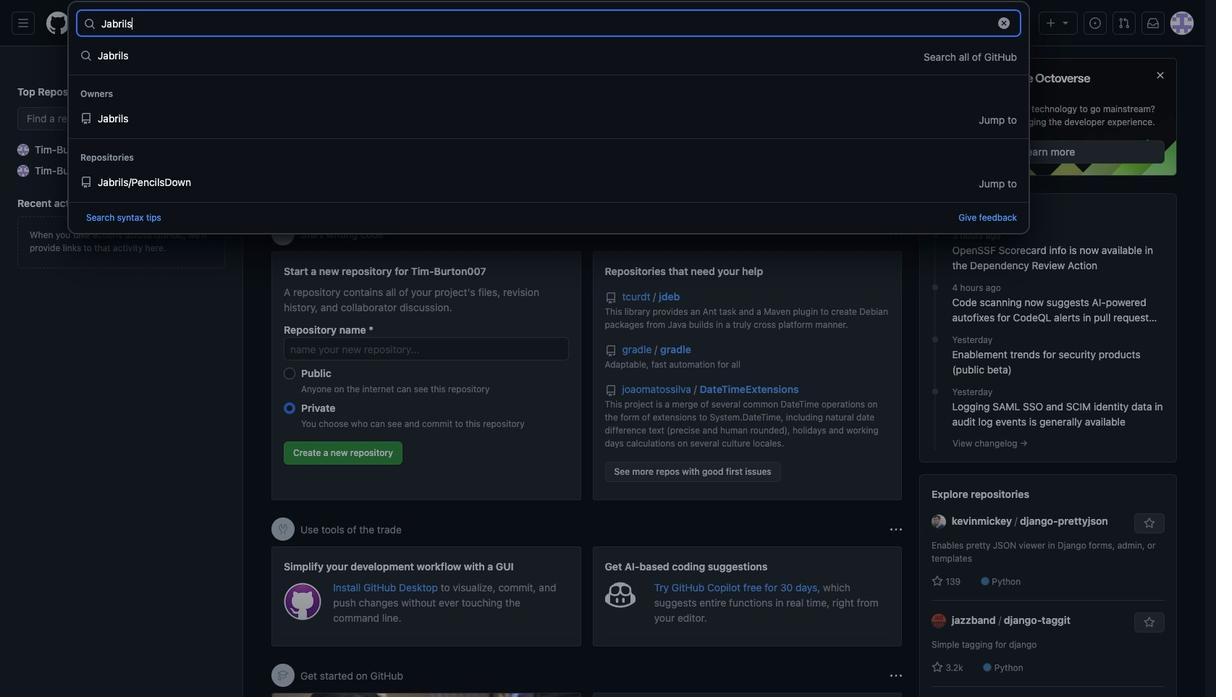 Task type: vqa. For each thing, say whether or not it's contained in the screenshot.
the Search all issues TEXT BOX
no



Task type: describe. For each thing, give the bounding box(es) containing it.
suggestions list box
[[69, 38, 1029, 202]]

why am i seeing this? image for get ai-based coding suggestions element
[[890, 524, 902, 535]]

git pull request image
[[1118, 17, 1130, 29]]

star this repository image for @kevinmickey profile icon at the right of page
[[1144, 518, 1155, 529]]

start a new repository element
[[271, 251, 581, 500]]

1 repo image from the top
[[605, 292, 616, 304]]

repo image
[[605, 345, 616, 357]]

what is github? element
[[271, 693, 581, 697]]

none radio inside start a new repository element
[[284, 368, 295, 379]]

notifications image
[[1147, 17, 1159, 29]]

name your new repository... text field
[[284, 337, 569, 360]]

code image
[[277, 228, 289, 240]]

star this repository image for @jazzband profile image
[[1144, 617, 1155, 628]]

triangle down image
[[1060, 17, 1071, 28]]

why am i seeing this? image for try the github flow element
[[890, 670, 902, 682]]

filter image
[[829, 65, 841, 77]]

github desktop image
[[284, 583, 322, 621]]

github logo image
[[932, 70, 1091, 97]]

@kevinmickey profile image
[[932, 515, 946, 529]]

star image
[[932, 576, 943, 587]]

2 repo image from the top
[[605, 385, 616, 397]]



Task type: locate. For each thing, give the bounding box(es) containing it.
0 vertical spatial why am i seeing this? image
[[890, 228, 902, 240]]

Find a repository… text field
[[17, 107, 225, 130]]

explore repositories navigation
[[919, 474, 1177, 697]]

Top Repositories search field
[[17, 107, 225, 130]]

3 why am i seeing this? image from the top
[[890, 670, 902, 682]]

simplify your development workflow with a gui element
[[271, 547, 581, 646]]

0 vertical spatial star this repository image
[[1144, 518, 1155, 529]]

dot fill image
[[929, 334, 941, 345]]

1 vertical spatial star this repository image
[[1144, 617, 1155, 628]]

1 vertical spatial dot fill image
[[929, 282, 941, 293]]

1 why am i seeing this? image from the top
[[890, 228, 902, 240]]

2 vertical spatial why am i seeing this? image
[[890, 670, 902, 682]]

3 dot fill image from the top
[[929, 386, 941, 397]]

homepage image
[[46, 12, 69, 35]]

2 star this repository image from the top
[[1144, 617, 1155, 628]]

None radio
[[284, 368, 295, 379]]

what is github? image
[[272, 693, 580, 697]]

star this repository image
[[1144, 518, 1155, 529], [1144, 617, 1155, 628]]

mortar board image
[[277, 670, 289, 681]]

cheese calorie counter image
[[17, 165, 29, 176]]

repo image down repo icon
[[605, 385, 616, 397]]

get ai-based coding suggestions element
[[592, 547, 902, 646]]

why am i seeing this? image for repositories that need your help element
[[890, 228, 902, 240]]

2 dot fill image from the top
[[929, 282, 941, 293]]

tools image
[[277, 523, 289, 535]]

0 vertical spatial dot fill image
[[929, 230, 941, 241]]

2 vertical spatial dot fill image
[[929, 386, 941, 397]]

tim burton007 image
[[17, 144, 29, 155]]

star image
[[932, 662, 943, 673]]

none radio inside start a new repository element
[[284, 402, 295, 414]]

command palette image
[[1003, 17, 1015, 29]]

None text field
[[101, 12, 989, 35]]

explore element
[[919, 58, 1177, 697]]

None radio
[[284, 402, 295, 414]]

try the github flow element
[[592, 693, 902, 697]]

why am i seeing this? image
[[890, 228, 902, 240], [890, 524, 902, 535], [890, 670, 902, 682]]

plus image
[[1045, 17, 1057, 29]]

repo image
[[605, 292, 616, 304], [605, 385, 616, 397]]

issue opened image
[[1089, 17, 1101, 29]]

2 why am i seeing this? image from the top
[[890, 524, 902, 535]]

1 vertical spatial why am i seeing this? image
[[890, 524, 902, 535]]

dot fill image
[[929, 230, 941, 241], [929, 282, 941, 293], [929, 386, 941, 397]]

repo image up repo icon
[[605, 292, 616, 304]]

1 vertical spatial repo image
[[605, 385, 616, 397]]

repositories that need your help element
[[592, 251, 902, 500]]

close image
[[1155, 69, 1166, 81]]

0 vertical spatial repo image
[[605, 292, 616, 304]]

1 dot fill image from the top
[[929, 230, 941, 241]]

1 star this repository image from the top
[[1144, 518, 1155, 529]]

dialog
[[68, 1, 1029, 234]]

@jazzband profile image
[[932, 614, 946, 629]]



